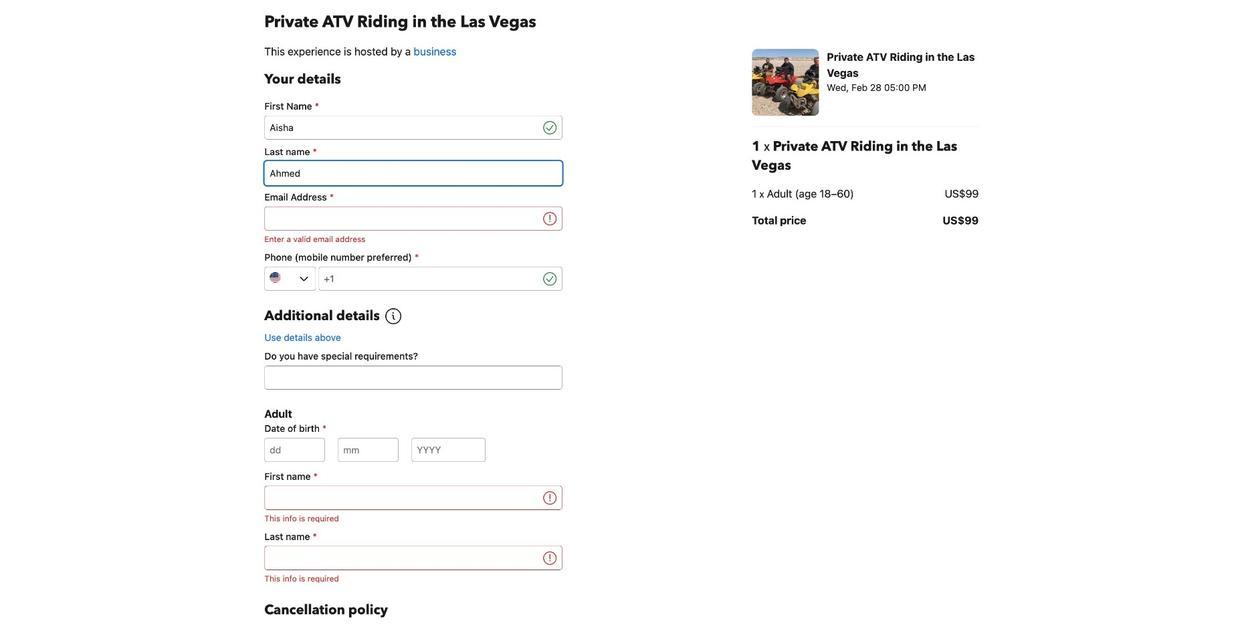 Task type: describe. For each thing, give the bounding box(es) containing it.
YYYY field
[[412, 438, 485, 462]]

dd field
[[264, 438, 325, 462]]

Phone (mobile number preferred) telephone field
[[339, 267, 541, 291]]

2 alert from the top
[[264, 513, 562, 525]]

mm field
[[338, 438, 398, 462]]

1 alert from the top
[[264, 233, 562, 246]]



Task type: vqa. For each thing, say whether or not it's contained in the screenshot.
yyyy field
yes



Task type: locate. For each thing, give the bounding box(es) containing it.
1 vertical spatial alert
[[264, 513, 562, 525]]

3 alert from the top
[[264, 573, 562, 585]]

alert
[[264, 233, 562, 246], [264, 513, 562, 525], [264, 573, 562, 585]]

0 vertical spatial alert
[[264, 233, 562, 246]]

None email field
[[264, 207, 541, 231]]

None field
[[264, 116, 541, 140], [264, 161, 562, 185], [264, 366, 562, 390], [264, 486, 541, 510], [264, 546, 541, 571], [264, 116, 541, 140], [264, 161, 562, 185], [264, 366, 562, 390], [264, 486, 541, 510], [264, 546, 541, 571]]

2 vertical spatial alert
[[264, 573, 562, 585]]



